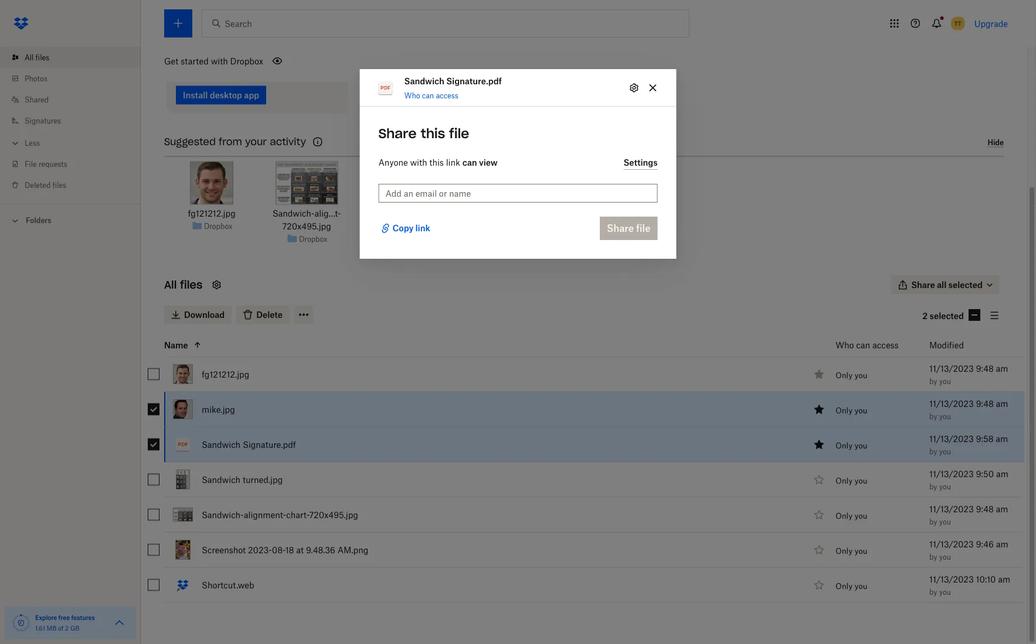 Task type: describe. For each thing, give the bounding box(es) containing it.
deleted
[[25, 181, 51, 190]]

settings button
[[624, 156, 658, 170]]

all files inside list item
[[25, 53, 49, 62]]

0 horizontal spatial with
[[211, 56, 228, 66]]

1 horizontal spatial all
[[164, 279, 177, 292]]

0 horizontal spatial link
[[415, 223, 430, 233]]

9.48.36
[[306, 546, 335, 556]]

1 vertical spatial this
[[429, 157, 444, 167]]

10:10
[[976, 575, 996, 585]]

1 horizontal spatial who
[[836, 341, 854, 351]]

1 vertical spatial 720x495.jpg
[[309, 511, 358, 521]]

sandwich inside sandwich signature.pdf who can access
[[404, 76, 444, 86]]

9:50
[[976, 470, 994, 480]]

access inside sandwich signature.pdf who can access
[[436, 91, 458, 100]]

install
[[176, 57, 196, 66]]

you inside 11/13/2023 9:46 am by you
[[939, 554, 951, 562]]

11/13/2023 9:50 am by you
[[929, 470, 1008, 492]]

only for fg121212.jpg
[[836, 371, 852, 381]]

get
[[164, 56, 178, 66]]

11/13/2023 for screenshot 2023-08-18 at 9.48.36 am.png
[[929, 540, 974, 550]]

started
[[181, 56, 209, 66]]

only you for sandwich signature.pdf
[[836, 442, 867, 451]]

you inside 11/13/2023 9:50 am by you
[[939, 483, 951, 492]]

name
[[164, 341, 188, 351]]

work
[[245, 57, 262, 66]]

sandwich for sandwich turned.jpg
[[202, 476, 240, 486]]

explore free features 1.61 mb of 2 gb
[[35, 615, 95, 633]]

quota usage element
[[12, 614, 30, 633]]

add to starred image for 11/13/2023 10:10 am
[[812, 579, 826, 593]]

only you button for sandwich signature.pdf
[[836, 442, 867, 451]]

9:48 for mike.jpg
[[976, 399, 994, 409]]

who can access link
[[404, 91, 458, 100]]

/fg121212.jpg image inside name fg121212.jpg, modified 11/13/2023 9:48 am, "element"
[[173, 365, 193, 385]]

mb
[[47, 625, 57, 633]]

by for fg121212.jpg
[[929, 378, 937, 386]]

view
[[479, 157, 498, 167]]

who inside sandwich signature.pdf who can access
[[404, 91, 420, 100]]

11/13/2023 for shortcut.web
[[929, 575, 974, 585]]

/screenshot 2023-08-18 at 9.48.36 am.png image
[[175, 541, 191, 561]]

name sandwich turned.jpg, modified 11/13/2023 9:50 am, element
[[138, 463, 1024, 498]]

only you button for sandwich-alignment-chart-720x495.jpg
[[836, 512, 867, 521]]

9:58
[[976, 435, 994, 444]]

all files link
[[9, 47, 141, 68]]

mike.jpg dropbox
[[575, 209, 612, 231]]

sandwich-alignment-chart-720x495.jpg link
[[202, 509, 358, 523]]

2 selected
[[923, 311, 964, 321]]

sandwich- for alig…t-
[[272, 209, 315, 219]]

0 vertical spatial this
[[421, 125, 445, 142]]

08-
[[272, 546, 285, 556]]

0 vertical spatial /fg121212.jpg image
[[190, 162, 233, 205]]

copy
[[393, 223, 413, 233]]

only you button for sandwich turned.jpg
[[836, 477, 867, 486]]

photos
[[25, 74, 47, 83]]

suggested from your activity
[[164, 136, 306, 148]]

by for mike.jpg
[[929, 413, 937, 422]]

install on desktop to work on files offline and stay synced.
[[176, 57, 325, 78]]

by for sandwich turned.jpg
[[929, 483, 937, 492]]

0 vertical spatial fg121212.jpg
[[188, 209, 236, 219]]

add to starred image for 11/13/2023 9:48 am
[[812, 509, 826, 523]]

only for screenshot 2023-08-18 at 9.48.36 am.png
[[836, 547, 852, 557]]

9:48 for fg121212.jpg
[[976, 364, 994, 374]]

shared
[[25, 95, 49, 104]]

you inside "11/13/2023 9:58 am by you"
[[939, 448, 951, 457]]

sandwich for sandwich signature.pdf
[[202, 440, 240, 450]]

sandwich-alig…t- 720x495.jpg link
[[264, 208, 349, 233]]

upgrade
[[974, 18, 1008, 28]]

activity
[[270, 136, 306, 148]]

11/13/2023 for sandwich turned.jpg
[[929, 470, 974, 480]]

files inside install on desktop to work on files offline and stay synced.
[[274, 57, 288, 66]]

explore
[[35, 615, 57, 622]]

am for sandwich-alignment-chart-720x495.jpg
[[996, 505, 1008, 515]]

less image
[[9, 137, 21, 149]]

shared link
[[9, 89, 141, 110]]

add to starred image for 11/13/2023 9:50 am
[[812, 473, 826, 488]]

am for mike.jpg
[[996, 399, 1008, 409]]

only you button for fg121212.jpg
[[836, 371, 867, 381]]

1 horizontal spatial mike.jpg link
[[575, 208, 609, 220]]

turned.jpg
[[243, 476, 283, 486]]

chart-
[[286, 511, 309, 521]]

screenshot 2023-08-18 at 9.48.36 am.png link
[[202, 544, 368, 558]]

of
[[58, 625, 64, 633]]

from
[[219, 136, 242, 148]]

offline
[[290, 57, 311, 66]]

signature.pdf for sandwich signature.pdf
[[243, 440, 296, 450]]

9:46
[[976, 540, 994, 550]]

Add an email or name text field
[[386, 187, 651, 200]]

features
[[71, 615, 95, 622]]

sandwich signature.pdf who can access
[[404, 76, 502, 100]]

0 horizontal spatial mike.jpg link
[[202, 403, 235, 417]]

only you for sandwich turned.jpg
[[836, 477, 867, 486]]

only you for screenshot 2023-08-18 at 9.48.36 am.png
[[836, 547, 867, 557]]

mike.jpg for mike.jpg dropbox
[[575, 209, 609, 219]]

11/13/2023 for sandwich signature.pdf
[[929, 435, 974, 444]]

18
[[285, 546, 294, 556]]

files inside list item
[[36, 53, 49, 62]]

signatures link
[[9, 110, 141, 131]]

copy link link
[[378, 222, 432, 236]]

free
[[58, 615, 70, 622]]

name sandwich-alignment-chart-720x495.jpg, modified 11/13/2023 9:48 am, element
[[138, 498, 1024, 534]]

modified button
[[929, 339, 994, 353]]

am for fg121212.jpg
[[996, 364, 1008, 374]]

sandwich-alig…t- 720x495.jpg
[[272, 209, 341, 232]]

11/13/2023 10:10 am by you
[[929, 575, 1010, 598]]

share
[[378, 125, 417, 142]]

1 vertical spatial all files
[[164, 279, 203, 292]]

11/13/2023 for sandwich-alignment-chart-720x495.jpg
[[929, 505, 974, 515]]

synced.
[[192, 69, 217, 78]]

access inside 'table'
[[872, 341, 899, 351]]

and
[[313, 57, 325, 66]]

only you for sandwich-alignment-chart-720x495.jpg
[[836, 512, 867, 521]]

can inside sandwich signature.pdf who can access
[[422, 91, 434, 100]]

/shortcut.web image
[[174, 577, 192, 595]]

only for shortcut.web
[[836, 582, 852, 592]]

am for sandwich turned.jpg
[[996, 470, 1008, 480]]

add to starred image for 11/13/2023 9:46 am
[[812, 544, 826, 558]]

1.61
[[35, 625, 45, 633]]

desktop
[[209, 57, 235, 66]]

selected
[[930, 311, 964, 321]]

file requests
[[25, 160, 67, 169]]

fg121212.jpg link inside "element"
[[202, 368, 249, 382]]

11/13/2023 9:48 am by you for mike.jpg
[[929, 399, 1008, 422]]

file requests link
[[9, 154, 141, 175]]

gb
[[70, 625, 79, 633]]



Task type: vqa. For each thing, say whether or not it's contained in the screenshot.
4th row
no



Task type: locate. For each thing, give the bounding box(es) containing it.
only you button inside name sandwich turned.jpg, modified 11/13/2023 9:50 am, element
[[836, 477, 867, 486]]

mike.jpg
[[575, 209, 609, 219], [202, 405, 235, 415]]

2 vertical spatial sandwich
[[202, 476, 240, 486]]

0 vertical spatial access
[[436, 91, 458, 100]]

only you for mike.jpg
[[836, 407, 867, 416]]

access
[[436, 91, 458, 100], [872, 341, 899, 351]]

only inside name sandwich turned.jpg, modified 11/13/2023 9:50 am, element
[[836, 477, 852, 486]]

1 vertical spatial with
[[410, 157, 427, 167]]

2
[[923, 311, 928, 321], [65, 625, 69, 633]]

11/13/2023 9:48 am by you for sandwich-alignment-chart-720x495.jpg
[[929, 505, 1008, 527]]

to
[[237, 57, 244, 66]]

only for sandwich turned.jpg
[[836, 477, 852, 486]]

only you button inside name screenshot 2023-08-18 at 9.48.36 am.png, modified 11/13/2023 9:46 am, element
[[836, 547, 867, 557]]

/sandwich turned.jpg image
[[176, 471, 190, 490]]

11/13/2023 inside "element"
[[929, 364, 974, 374]]

1 vertical spatial add to starred image
[[812, 579, 826, 593]]

1 vertical spatial who
[[836, 341, 854, 351]]

1 vertical spatial mike.jpg link
[[202, 403, 235, 417]]

0 horizontal spatial sandwich-
[[202, 511, 244, 521]]

only for sandwich-alignment-chart-720x495.jpg
[[836, 512, 852, 521]]

0 vertical spatial sandwich
[[404, 76, 444, 86]]

with inside sharing modal dialog
[[410, 157, 427, 167]]

all files
[[25, 53, 49, 62], [164, 279, 203, 292]]

6 only you from the top
[[836, 547, 867, 557]]

11/13/2023 9:48 am by you inside name fg121212.jpg, modified 11/13/2023 9:48 am, "element"
[[929, 364, 1008, 386]]

2 right of
[[65, 625, 69, 633]]

11/13/2023 9:48 am by you down modified button
[[929, 364, 1008, 386]]

only you button for shortcut.web
[[836, 582, 867, 592]]

you
[[855, 371, 867, 381], [939, 378, 951, 386], [855, 407, 867, 416], [939, 413, 951, 422], [855, 442, 867, 451], [939, 448, 951, 457], [855, 477, 867, 486], [939, 483, 951, 492], [855, 512, 867, 521], [939, 518, 951, 527], [855, 547, 867, 557], [939, 554, 951, 562], [855, 582, 867, 592], [939, 589, 951, 598]]

11/13/2023 inside 11/13/2023 9:50 am by you
[[929, 470, 974, 480]]

1 vertical spatial 9:48
[[976, 399, 994, 409]]

0 vertical spatial remove from starred image
[[812, 368, 826, 382]]

/mike.jpg image
[[570, 162, 614, 205]]

0 horizontal spatial mike.jpg
[[202, 405, 235, 415]]

4 by from the top
[[929, 483, 937, 492]]

dropbox inside mike.jpg dropbox
[[584, 222, 612, 231]]

add to starred image inside name sandwich-alignment-chart-720x495.jpg, modified 11/13/2023 9:48 am, element
[[812, 509, 826, 523]]

0 horizontal spatial all files
[[25, 53, 49, 62]]

am
[[996, 364, 1008, 374], [996, 399, 1008, 409], [996, 435, 1008, 444], [996, 470, 1008, 480], [996, 505, 1008, 515], [996, 540, 1008, 550], [998, 575, 1010, 585]]

you inside 11/13/2023 10:10 am by you
[[939, 589, 951, 598]]

0 vertical spatial can
[[422, 91, 434, 100]]

1 vertical spatial remove from starred image
[[812, 403, 826, 417]]

sandwich- inside sandwich-alig…t- 720x495.jpg
[[272, 209, 315, 219]]

/sandwich alignment chart 720x495.jpg image inside name sandwich-alignment-chart-720x495.jpg, modified 11/13/2023 9:48 am, element
[[173, 509, 193, 523]]

1 horizontal spatial access
[[872, 341, 899, 351]]

only you
[[836, 371, 867, 381], [836, 407, 867, 416], [836, 442, 867, 451], [836, 477, 867, 486], [836, 512, 867, 521], [836, 547, 867, 557], [836, 582, 867, 592]]

name shortcut.web, modified 11/13/2023 10:10 am, element
[[138, 569, 1024, 604]]

modified
[[929, 341, 964, 351]]

11/13/2023 inside "11/13/2023 9:58 am by you"
[[929, 435, 974, 444]]

0 horizontal spatial all
[[25, 53, 34, 62]]

only you inside name fg121212.jpg, modified 11/13/2023 9:48 am, "element"
[[836, 371, 867, 381]]

am for screenshot 2023-08-18 at 9.48.36 am.png
[[996, 540, 1008, 550]]

mike.jpg right /mike.jpg icon
[[202, 405, 235, 415]]

4 11/13/2023 from the top
[[929, 470, 974, 480]]

screenshot
[[202, 546, 246, 556]]

11/13/2023 9:48 am by you up 9:58
[[929, 399, 1008, 422]]

copy link
[[393, 223, 430, 233]]

photos link
[[9, 68, 141, 89]]

by up 11/13/2023 9:46 am by you at the bottom of the page
[[929, 518, 937, 527]]

only inside name sandwich signature.pdf, modified 11/13/2023 9:58 am, element
[[836, 442, 852, 451]]

by up 11/13/2023 9:50 am by you
[[929, 448, 937, 457]]

only inside name screenshot 2023-08-18 at 9.48.36 am.png, modified 11/13/2023 9:46 am, element
[[836, 547, 852, 557]]

only inside "name shortcut.web, modified 11/13/2023 10:10 am," element
[[836, 582, 852, 592]]

2 add to starred image from the top
[[812, 544, 826, 558]]

requests
[[39, 160, 67, 169]]

am for sandwich signature.pdf
[[996, 435, 1008, 444]]

0 vertical spatial signature.pdf
[[446, 76, 502, 86]]

deleted files
[[25, 181, 66, 190]]

0 horizontal spatial who
[[404, 91, 420, 100]]

0 vertical spatial who
[[404, 91, 420, 100]]

by for sandwich signature.pdf
[[929, 448, 937, 457]]

7 11/13/2023 from the top
[[929, 575, 974, 585]]

sandwich-
[[272, 209, 315, 219], [202, 511, 244, 521]]

less
[[25, 139, 40, 147]]

remove from starred image
[[812, 368, 826, 382], [812, 403, 826, 417], [812, 438, 826, 452]]

/fg121212.jpg image down name
[[173, 365, 193, 385]]

7 only from the top
[[836, 582, 852, 592]]

sandwich
[[404, 76, 444, 86], [202, 440, 240, 450], [202, 476, 240, 486]]

am inside "element"
[[996, 364, 1008, 374]]

share this file
[[378, 125, 469, 142]]

1 remove from starred image from the top
[[812, 368, 826, 382]]

1 vertical spatial sandwich-
[[202, 511, 244, 521]]

folders
[[26, 216, 51, 225]]

only
[[836, 371, 852, 381], [836, 407, 852, 416], [836, 442, 852, 451], [836, 477, 852, 486], [836, 512, 852, 521], [836, 547, 852, 557], [836, 582, 852, 592]]

only you inside name mike.jpg, modified 11/13/2023 9:48 am, element
[[836, 407, 867, 416]]

mike.jpg inside mike.jpg dropbox
[[575, 209, 609, 219]]

sandwich up who can access link
[[404, 76, 444, 86]]

1 add to starred image from the top
[[812, 509, 826, 523]]

am for shortcut.web
[[998, 575, 1010, 585]]

2 horizontal spatial can
[[856, 341, 870, 351]]

am.png
[[338, 546, 368, 556]]

only you for shortcut.web
[[836, 582, 867, 592]]

11/13/2023 down 11/13/2023 9:50 am by you
[[929, 505, 974, 515]]

with up synced.
[[211, 56, 228, 66]]

11/13/2023 9:48 am by you for fg121212.jpg
[[929, 364, 1008, 386]]

11/13/2023 down modified
[[929, 364, 974, 374]]

9:48 down modified button
[[976, 364, 994, 374]]

0 vertical spatial /sandwich alignment chart 720x495.jpg image
[[275, 162, 338, 205]]

only you button inside name mike.jpg, modified 11/13/2023 9:48 am, element
[[836, 407, 867, 416]]

anyone
[[378, 157, 408, 167]]

5 by from the top
[[929, 518, 937, 527]]

signature.pdf
[[446, 76, 502, 86], [243, 440, 296, 450]]

link right copy
[[415, 223, 430, 233]]

sandwich signature.pdf
[[202, 440, 296, 450]]

2 9:48 from the top
[[976, 399, 994, 409]]

signature.pdf up turned.jpg
[[243, 440, 296, 450]]

only you button
[[836, 371, 867, 381], [836, 407, 867, 416], [836, 442, 867, 451], [836, 477, 867, 486], [836, 512, 867, 521], [836, 547, 867, 557], [836, 582, 867, 592]]

11/13/2023 9:48 am by you inside name mike.jpg, modified 11/13/2023 9:48 am, element
[[929, 399, 1008, 422]]

0 vertical spatial 9:48
[[976, 364, 994, 374]]

1 vertical spatial signature.pdf
[[243, 440, 296, 450]]

0 vertical spatial mike.jpg
[[575, 209, 609, 219]]

remove from starred image for fg121212.jpg
[[812, 368, 826, 382]]

am inside 11/13/2023 10:10 am by you
[[998, 575, 1010, 585]]

only you button inside "name shortcut.web, modified 11/13/2023 10:10 am," element
[[836, 582, 867, 592]]

stay
[[176, 69, 190, 78]]

4 only you button from the top
[[836, 477, 867, 486]]

alig…t-
[[315, 209, 341, 219]]

1 11/13/2023 from the top
[[929, 364, 974, 374]]

11/13/2023 9:46 am by you
[[929, 540, 1008, 562]]

on up synced.
[[198, 57, 207, 66]]

add to starred image
[[812, 509, 826, 523], [812, 544, 826, 558]]

fg121212.jpg
[[188, 209, 236, 219], [202, 370, 249, 380]]

1 vertical spatial can
[[462, 157, 477, 167]]

1 horizontal spatial with
[[410, 157, 427, 167]]

list containing all files
[[0, 40, 141, 204]]

1 horizontal spatial all files
[[164, 279, 203, 292]]

2 11/13/2023 from the top
[[929, 399, 974, 409]]

by for shortcut.web
[[929, 589, 937, 598]]

2 only you button from the top
[[836, 407, 867, 416]]

mike.jpg link down /mike.jpg image
[[575, 208, 609, 220]]

2 vertical spatial remove from starred image
[[812, 438, 826, 452]]

at
[[296, 546, 304, 556]]

by up "11/13/2023 9:58 am by you"
[[929, 413, 937, 422]]

3 9:48 from the top
[[976, 505, 994, 515]]

1 by from the top
[[929, 378, 937, 386]]

1 horizontal spatial signature.pdf
[[446, 76, 502, 86]]

1 horizontal spatial 2
[[923, 311, 928, 321]]

3 11/13/2023 from the top
[[929, 435, 974, 444]]

get started with dropbox
[[164, 56, 263, 66]]

5 11/13/2023 from the top
[[929, 505, 974, 515]]

remove from starred image inside name mike.jpg, modified 11/13/2023 9:48 am, element
[[812, 403, 826, 417]]

by inside name mike.jpg, modified 11/13/2023 9:48 am, element
[[929, 413, 937, 422]]

9:48 inside "element"
[[976, 364, 994, 374]]

3 only from the top
[[836, 442, 852, 451]]

all inside list item
[[25, 53, 34, 62]]

11/13/2023 left 9:58
[[929, 435, 974, 444]]

0 horizontal spatial on
[[198, 57, 207, 66]]

1 vertical spatial fg121212.jpg
[[202, 370, 249, 380]]

/fg121212.jpg image down from
[[190, 162, 233, 205]]

11/13/2023 inside 11/13/2023 9:46 am by you
[[929, 540, 974, 550]]

only you inside name sandwich turned.jpg, modified 11/13/2023 9:50 am, element
[[836, 477, 867, 486]]

0 vertical spatial mike.jpg link
[[575, 208, 609, 220]]

1 vertical spatial all
[[164, 279, 177, 292]]

1 vertical spatial /fg121212.jpg image
[[173, 365, 193, 385]]

2 vertical spatial 11/13/2023 9:48 am by you
[[929, 505, 1008, 527]]

720x495.jpg inside sandwich-alig…t- 720x495.jpg
[[282, 222, 331, 232]]

2 only from the top
[[836, 407, 852, 416]]

only you inside name sandwich-alignment-chart-720x495.jpg, modified 11/13/2023 9:48 am, element
[[836, 512, 867, 521]]

alignment-
[[244, 511, 286, 521]]

only you button for mike.jpg
[[836, 407, 867, 416]]

11/13/2023 for mike.jpg
[[929, 399, 974, 409]]

9:48 down 11/13/2023 9:50 am by you
[[976, 505, 994, 515]]

can
[[422, 91, 434, 100], [462, 157, 477, 167], [856, 341, 870, 351]]

6 11/13/2023 from the top
[[929, 540, 974, 550]]

1 only from the top
[[836, 371, 852, 381]]

only inside name mike.jpg, modified 11/13/2023 9:48 am, element
[[836, 407, 852, 416]]

2 remove from starred image from the top
[[812, 403, 826, 417]]

1 vertical spatial /sandwich alignment chart 720x495.jpg image
[[173, 509, 193, 523]]

by down 11/13/2023 9:46 am by you at the bottom of the page
[[929, 589, 937, 598]]

7 only you from the top
[[836, 582, 867, 592]]

on
[[198, 57, 207, 66], [264, 57, 272, 66]]

11/13/2023 9:48 am by you up 9:46
[[929, 505, 1008, 527]]

signature.pdf for sandwich signature.pdf who can access
[[446, 76, 502, 86]]

mike.jpg for mike.jpg
[[202, 405, 235, 415]]

0 vertical spatial 11/13/2023 9:48 am by you
[[929, 364, 1008, 386]]

settings
[[624, 158, 658, 168]]

your
[[245, 136, 267, 148]]

by inside name sandwich-alignment-chart-720x495.jpg, modified 11/13/2023 9:48 am, element
[[929, 518, 937, 527]]

with right anyone
[[410, 157, 427, 167]]

0 vertical spatial sandwich-
[[272, 209, 315, 219]]

720x495.jpg up 9.48.36
[[309, 511, 358, 521]]

1 only you button from the top
[[836, 371, 867, 381]]

9:48 up 9:58
[[976, 399, 994, 409]]

11/13/2023
[[929, 364, 974, 374], [929, 399, 974, 409], [929, 435, 974, 444], [929, 470, 974, 480], [929, 505, 974, 515], [929, 540, 974, 550], [929, 575, 974, 585]]

list
[[0, 40, 141, 204]]

name screenshot 2023-08-18 at 9.48.36 am.png, modified 11/13/2023 9:46 am, element
[[138, 534, 1024, 569]]

5 only you button from the top
[[836, 512, 867, 521]]

11/13/2023 9:48 am by you inside name sandwich-alignment-chart-720x495.jpg, modified 11/13/2023 9:48 am, element
[[929, 505, 1008, 527]]

2 vertical spatial 9:48
[[976, 505, 994, 515]]

only you button inside name sandwich signature.pdf, modified 11/13/2023 9:58 am, element
[[836, 442, 867, 451]]

sharing modal dialog
[[360, 69, 676, 353]]

0 vertical spatial 2
[[923, 311, 928, 321]]

/sandwich alignment chart 720x495.jpg image
[[275, 162, 338, 205], [173, 509, 193, 523]]

remove from starred image for sandwich signature.pdf
[[812, 438, 826, 452]]

sandwich turned.jpg
[[202, 476, 283, 486]]

11/13/2023 inside 11/13/2023 10:10 am by you
[[929, 575, 974, 585]]

1 horizontal spatial can
[[462, 157, 477, 167]]

by
[[929, 378, 937, 386], [929, 413, 937, 422], [929, 448, 937, 457], [929, 483, 937, 492], [929, 518, 937, 527], [929, 554, 937, 562], [929, 589, 937, 598]]

only for mike.jpg
[[836, 407, 852, 416]]

am inside 11/13/2023 9:50 am by you
[[996, 470, 1008, 480]]

add to starred image
[[812, 473, 826, 488], [812, 579, 826, 593]]

shortcut.web
[[202, 581, 254, 591]]

sandwich- for alignment-
[[202, 511, 244, 521]]

3 remove from starred image from the top
[[812, 438, 826, 452]]

only inside name sandwich-alignment-chart-720x495.jpg, modified 11/13/2023 9:48 am, element
[[836, 512, 852, 521]]

None field
[[0, 0, 86, 13]]

/sandwich turned.jpg image
[[387, 162, 417, 205]]

7 only you button from the top
[[836, 582, 867, 592]]

6 only you button from the top
[[836, 547, 867, 557]]

4 only from the top
[[836, 477, 852, 486]]

file
[[25, 160, 37, 169]]

/screenshot 2023-08-18 at 9.48.36 am.png image
[[481, 162, 513, 205]]

table
[[138, 334, 1024, 604]]

only you button inside name sandwich-alignment-chart-720x495.jpg, modified 11/13/2023 9:48 am, element
[[836, 512, 867, 521]]

only you inside name screenshot 2023-08-18 at 9.48.36 am.png, modified 11/13/2023 9:46 am, element
[[836, 547, 867, 557]]

signature.pdf inside sandwich signature.pdf who can access
[[446, 76, 502, 86]]

2 inside explore free features 1.61 mb of 2 gb
[[65, 625, 69, 633]]

1 vertical spatial fg121212.jpg link
[[202, 368, 249, 382]]

name fg121212.jpg, modified 11/13/2023 9:48 am, element
[[138, 358, 1024, 393]]

sandwich up sandwich turned.jpg
[[202, 440, 240, 450]]

0 horizontal spatial /sandwich alignment chart 720x495.jpg image
[[173, 509, 193, 523]]

3 only you from the top
[[836, 442, 867, 451]]

files
[[36, 53, 49, 62], [274, 57, 288, 66], [53, 181, 66, 190], [180, 279, 203, 292]]

screenshot 2023-08-18 at 9.48.36 am.png
[[202, 546, 368, 556]]

1 horizontal spatial mike.jpg
[[575, 209, 609, 219]]

0 vertical spatial all
[[25, 53, 34, 62]]

by inside name fg121212.jpg, modified 11/13/2023 9:48 am, "element"
[[929, 378, 937, 386]]

0 horizontal spatial can
[[422, 91, 434, 100]]

/mike.jpg image
[[173, 400, 193, 420]]

0 vertical spatial 720x495.jpg
[[282, 222, 331, 232]]

by inside "11/13/2023 9:58 am by you"
[[929, 448, 937, 457]]

who can access
[[836, 341, 899, 351]]

by inside 11/13/2023 9:50 am by you
[[929, 483, 937, 492]]

only for sandwich signature.pdf
[[836, 442, 852, 451]]

only you inside name sandwich signature.pdf, modified 11/13/2023 9:58 am, element
[[836, 442, 867, 451]]

mike.jpg down /mike.jpg image
[[575, 209, 609, 219]]

6 by from the top
[[929, 554, 937, 562]]

dropbox image
[[9, 12, 33, 35]]

1 9:48 from the top
[[976, 364, 994, 374]]

deleted files link
[[9, 175, 141, 196]]

1 horizontal spatial sandwich-
[[272, 209, 315, 219]]

am inside "11/13/2023 9:58 am by you"
[[996, 435, 1008, 444]]

only inside name fg121212.jpg, modified 11/13/2023 9:48 am, "element"
[[836, 371, 852, 381]]

0 horizontal spatial 2
[[65, 625, 69, 633]]

by down modified
[[929, 378, 937, 386]]

0 vertical spatial all files
[[25, 53, 49, 62]]

3 by from the top
[[929, 448, 937, 457]]

1 horizontal spatial on
[[264, 57, 272, 66]]

1 on from the left
[[198, 57, 207, 66]]

with
[[211, 56, 228, 66], [410, 157, 427, 167]]

all files list item
[[0, 47, 141, 68]]

1 add to starred image from the top
[[812, 473, 826, 488]]

upgrade link
[[974, 18, 1008, 28]]

0 vertical spatial with
[[211, 56, 228, 66]]

7 by from the top
[[929, 589, 937, 598]]

1 vertical spatial sandwich
[[202, 440, 240, 450]]

by down "11/13/2023 9:58 am by you"
[[929, 483, 937, 492]]

720x495.jpg down alig…t- on the left top
[[282, 222, 331, 232]]

sandwich right /sandwich turned.jpg icon
[[202, 476, 240, 486]]

mike.jpg link right /mike.jpg icon
[[202, 403, 235, 417]]

11/13/2023 9:48 am by you
[[929, 364, 1008, 386], [929, 399, 1008, 422], [929, 505, 1008, 527]]

1 only you from the top
[[836, 371, 867, 381]]

11/13/2023 left 9:50
[[929, 470, 974, 480]]

2 by from the top
[[929, 413, 937, 422]]

2023-
[[248, 546, 272, 556]]

sandwich signature.pdf link
[[202, 438, 296, 452]]

4 only you from the top
[[836, 477, 867, 486]]

9:48 for sandwich-alignment-chart-720x495.jpg
[[976, 505, 994, 515]]

1 vertical spatial 2
[[65, 625, 69, 633]]

11/13/2023 9:58 am by you
[[929, 435, 1008, 457]]

/sandwich alignment chart 720x495.jpg image up sandwich-alig…t- 720x495.jpg link
[[275, 162, 338, 205]]

sandwich-alignment-chart-720x495.jpg
[[202, 511, 358, 521]]

link down file
[[446, 157, 460, 167]]

2 vertical spatial can
[[856, 341, 870, 351]]

name sandwich signature.pdf, modified 11/13/2023 9:58 am, element
[[138, 428, 1024, 463]]

name button
[[164, 339, 807, 353]]

only you button for screenshot 2023-08-18 at 9.48.36 am.png
[[836, 547, 867, 557]]

by inside 11/13/2023 9:46 am by you
[[929, 554, 937, 562]]

720x495.jpg
[[282, 222, 331, 232], [309, 511, 358, 521]]

who
[[404, 91, 420, 100], [836, 341, 854, 351]]

2 add to starred image from the top
[[812, 579, 826, 593]]

sandwich- inside 'table'
[[202, 511, 244, 521]]

1 vertical spatial add to starred image
[[812, 544, 826, 558]]

11/13/2023 down 11/13/2023 9:46 am by you at the bottom of the page
[[929, 575, 974, 585]]

table containing name
[[138, 334, 1024, 604]]

11/13/2023 left 9:46
[[929, 540, 974, 550]]

suggested
[[164, 136, 216, 148]]

signatures
[[25, 116, 61, 125]]

1 11/13/2023 9:48 am by you from the top
[[929, 364, 1008, 386]]

sandwich turned.jpg link
[[202, 473, 283, 488]]

dropbox
[[230, 56, 263, 66], [204, 222, 232, 231], [394, 222, 422, 231], [584, 222, 612, 231], [299, 235, 327, 244]]

2 on from the left
[[264, 57, 272, 66]]

name mike.jpg, modified 11/13/2023 9:48 am, element
[[138, 393, 1024, 428]]

add to starred image inside "name shortcut.web, modified 11/13/2023 10:10 am," element
[[812, 579, 826, 593]]

9:48
[[976, 364, 994, 374], [976, 399, 994, 409], [976, 505, 994, 515]]

am inside 11/13/2023 9:46 am by you
[[996, 540, 1008, 550]]

on right work
[[264, 57, 272, 66]]

anyone with this link can view
[[378, 157, 498, 167]]

11/13/2023 for fg121212.jpg
[[929, 364, 974, 374]]

remove from starred image inside name fg121212.jpg, modified 11/13/2023 9:48 am, "element"
[[812, 368, 826, 382]]

2 left selected
[[923, 311, 928, 321]]

fg121212.jpg inside "element"
[[202, 370, 249, 380]]

remove from starred image inside name sandwich signature.pdf, modified 11/13/2023 9:58 am, element
[[812, 438, 826, 452]]

3 11/13/2023 9:48 am by you from the top
[[929, 505, 1008, 527]]

link
[[446, 157, 460, 167], [415, 223, 430, 233]]

5 only you from the top
[[836, 512, 867, 521]]

only you button inside name fg121212.jpg, modified 11/13/2023 9:48 am, "element"
[[836, 371, 867, 381]]

folders button
[[0, 212, 141, 229]]

add to starred image inside name sandwich turned.jpg, modified 11/13/2023 9:50 am, element
[[812, 473, 826, 488]]

only you inside "name shortcut.web, modified 11/13/2023 10:10 am," element
[[836, 582, 867, 592]]

2 only you from the top
[[836, 407, 867, 416]]

remove from starred image for mike.jpg
[[812, 403, 826, 417]]

1 vertical spatial 11/13/2023 9:48 am by you
[[929, 399, 1008, 422]]

this down share this file
[[429, 157, 444, 167]]

file
[[449, 125, 469, 142]]

3 only you button from the top
[[836, 442, 867, 451]]

0 vertical spatial link
[[446, 157, 460, 167]]

11/13/2023 up "11/13/2023 9:58 am by you"
[[929, 399, 974, 409]]

by for screenshot 2023-08-18 at 9.48.36 am.png
[[929, 554, 937, 562]]

/fg121212.jpg image
[[190, 162, 233, 205], [173, 365, 193, 385]]

signature.pdf up who can access link
[[446, 76, 502, 86]]

1 vertical spatial mike.jpg
[[202, 405, 235, 415]]

2 11/13/2023 9:48 am by you from the top
[[929, 399, 1008, 422]]

by inside 11/13/2023 10:10 am by you
[[929, 589, 937, 598]]

0 horizontal spatial access
[[436, 91, 458, 100]]

6 only from the top
[[836, 547, 852, 557]]

0 horizontal spatial signature.pdf
[[243, 440, 296, 450]]

1 horizontal spatial link
[[446, 157, 460, 167]]

/sandwich alignment chart 720x495.jpg image up /screenshot 2023-08-18 at 9.48.36 am.png icon
[[173, 509, 193, 523]]

by for sandwich-alignment-chart-720x495.jpg
[[929, 518, 937, 527]]

by up 11/13/2023 10:10 am by you
[[929, 554, 937, 562]]

0 vertical spatial add to starred image
[[812, 509, 826, 523]]

only you for fg121212.jpg
[[836, 371, 867, 381]]

1 horizontal spatial /sandwich alignment chart 720x495.jpg image
[[275, 162, 338, 205]]

this left file
[[421, 125, 445, 142]]

0 vertical spatial add to starred image
[[812, 473, 826, 488]]

shortcut.web link
[[202, 579, 254, 593]]

5 only from the top
[[836, 512, 852, 521]]

1 vertical spatial link
[[415, 223, 430, 233]]

1 vertical spatial access
[[872, 341, 899, 351]]

0 vertical spatial fg121212.jpg link
[[188, 208, 236, 220]]



